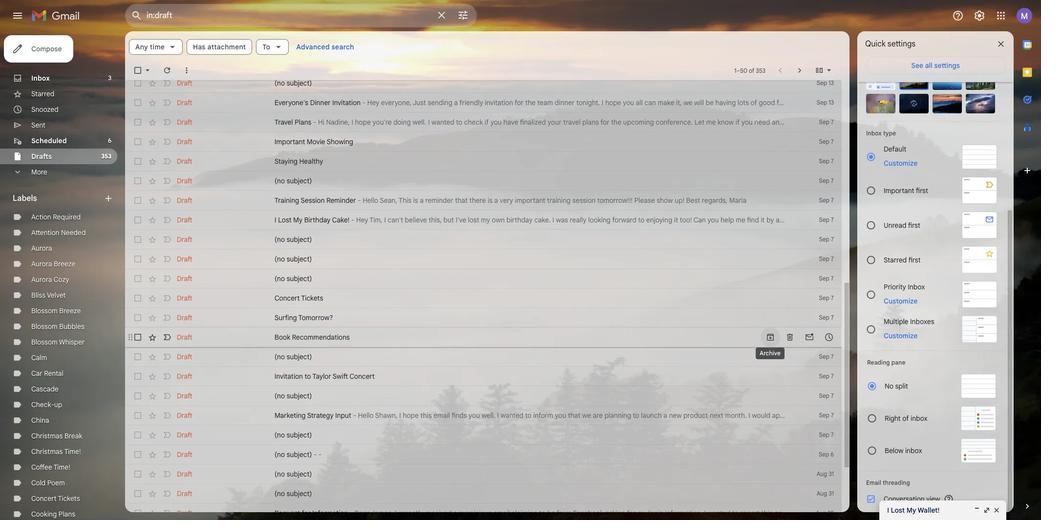 Task type: locate. For each thing, give the bounding box(es) containing it.
toolbar
[[761, 332, 839, 342]]

sep 13 down 'toggle split pane mode' icon
[[817, 79, 834, 87]]

strategy
[[307, 411, 334, 420]]

(no subject) link for ninth row
[[275, 235, 788, 244]]

0 horizontal spatial all
[[636, 98, 643, 107]]

login
[[649, 509, 664, 518]]

4 subject) from the top
[[287, 255, 312, 263]]

customize button down "default"
[[878, 157, 924, 169]]

lost inside row
[[278, 216, 292, 224]]

below inbox
[[885, 446, 923, 455]]

healthy
[[299, 157, 323, 166]]

of inside row
[[751, 98, 757, 107]]

6 inside labels navigation
[[108, 137, 111, 144]]

plans inside row
[[295, 118, 312, 127]]

breeze up bubbles
[[59, 306, 81, 315]]

10 sep 7 from the top
[[819, 294, 834, 302]]

customize down priority inbox at right
[[884, 296, 918, 305]]

first up the "unread first"
[[916, 186, 929, 195]]

time! for coffee time!
[[54, 463, 70, 472]]

sep 7
[[819, 118, 834, 126], [819, 138, 834, 145], [819, 157, 834, 165], [819, 177, 834, 184], [819, 196, 834, 204], [819, 216, 834, 223], [819, 236, 834, 243], [819, 255, 834, 262], [819, 275, 834, 282], [819, 294, 834, 302], [819, 314, 834, 321], [819, 353, 834, 360], [819, 372, 834, 380], [819, 392, 834, 399], [819, 412, 834, 419], [819, 431, 834, 438]]

of right lots in the right of the page
[[751, 98, 757, 107]]

1 horizontal spatial me
[[736, 216, 746, 224]]

labels heading
[[13, 194, 104, 203]]

if right check
[[485, 118, 489, 127]]

5 (no subject) from the top
[[275, 274, 312, 283]]

1 vertical spatial concert
[[350, 372, 375, 381]]

7 7 from the top
[[831, 236, 834, 243]]

4 7 from the top
[[831, 177, 834, 184]]

aurora for aurora cozy
[[31, 275, 52, 284]]

china
[[31, 416, 49, 425]]

1 horizontal spatial concert tickets
[[275, 294, 323, 303]]

6 (no subject) from the top
[[275, 352, 312, 361]]

inbox left type
[[867, 130, 882, 137]]

9 row from the top
[[125, 230, 842, 249]]

8 row from the top
[[125, 210, 842, 230]]

7 for 20th row from the bottom of the page
[[831, 138, 834, 145]]

next
[[710, 411, 724, 420]]

subject) for ninth row
[[287, 235, 312, 244]]

draft for 8th row from the top
[[177, 216, 192, 224]]

christmas up coffee time!
[[31, 447, 63, 456]]

draft for 21th row from the bottom
[[177, 118, 192, 127]]

(no subject) - -
[[275, 450, 322, 459]]

sep for 11th row from the bottom
[[819, 314, 830, 321]]

well. right doing
[[413, 118, 427, 127]]

settings inside button
[[935, 61, 960, 70]]

find
[[747, 216, 759, 224]]

0 horizontal spatial concert tickets link
[[31, 494, 80, 503]]

1 horizontal spatial lost
[[891, 506, 905, 515]]

we right it,
[[684, 98, 693, 107]]

9 sep 7 from the top
[[819, 275, 834, 282]]

plans right the "cooking"
[[59, 510, 75, 519]]

well. right finds
[[482, 411, 496, 420]]

concert up surfing
[[275, 294, 300, 303]]

2 vertical spatial customize
[[884, 331, 918, 340]]

customize down multiple at bottom right
[[884, 331, 918, 340]]

tab list
[[1014, 31, 1042, 485]]

1 horizontal spatial all
[[926, 61, 933, 70]]

7 draft from the top
[[177, 196, 192, 205]]

1 draft from the top
[[177, 79, 192, 87]]

my for birthday
[[293, 216, 303, 224]]

13 for (no subject)
[[829, 79, 834, 87]]

1 horizontal spatial tickets
[[301, 294, 323, 303]]

1
[[735, 67, 737, 74]]

draft for 16th row from the top
[[177, 372, 192, 381]]

2 vertical spatial first
[[909, 255, 921, 264]]

11 subject) from the top
[[287, 489, 312, 498]]

1 vertical spatial aurora
[[31, 260, 52, 268]]

you right the inform
[[555, 411, 566, 420]]

0 horizontal spatial if
[[485, 118, 489, 127]]

2 sep 13 from the top
[[817, 99, 834, 106]]

1 vertical spatial my
[[638, 509, 647, 518]]

1 horizontal spatial invitation
[[332, 98, 361, 107]]

hope left you're
[[355, 118, 371, 127]]

1 horizontal spatial your
[[820, 509, 834, 518]]

and
[[775, 509, 787, 518]]

2 (no from the top
[[275, 176, 285, 185]]

below
[[885, 446, 904, 455]]

important up staying
[[275, 137, 305, 146]]

draft for 22th row from the top
[[177, 489, 192, 498]]

7 for 13th row from the bottom
[[831, 275, 834, 282]]

if right know
[[736, 118, 740, 127]]

1 horizontal spatial email
[[494, 509, 510, 518]]

2 christmas from the top
[[31, 447, 63, 456]]

subject) for 13th row from the bottom
[[287, 274, 312, 283]]

customize button
[[878, 157, 924, 169], [878, 295, 924, 307], [878, 330, 924, 341]]

sep 13 left mar
[[817, 99, 834, 106]]

19 draft from the top
[[177, 431, 192, 439]]

8 sep 7 from the top
[[819, 255, 834, 262]]

0 horizontal spatial my
[[293, 216, 303, 224]]

1 vertical spatial time!
[[54, 463, 70, 472]]

sep for 20th row from the bottom of the page
[[819, 138, 830, 145]]

of right 50
[[749, 67, 755, 74]]

to left check
[[456, 118, 463, 127]]

up
[[54, 400, 62, 409]]

5 (no from the top
[[275, 274, 285, 283]]

-
[[363, 98, 366, 107], [313, 118, 316, 127], [358, 196, 361, 205], [351, 216, 355, 224], [353, 411, 356, 420], [314, 450, 317, 459], [319, 450, 322, 459], [350, 509, 353, 518]]

sep for 5th row from the bottom of the page
[[819, 431, 830, 438]]

invitation
[[332, 98, 361, 107], [275, 372, 303, 381]]

5 draft from the top
[[177, 157, 192, 166]]

1 vertical spatial christmas
[[31, 447, 63, 456]]

by
[[767, 216, 774, 224]]

1 vertical spatial inbox
[[867, 130, 882, 137]]

can't
[[388, 216, 403, 224]]

1 horizontal spatial that
[[568, 411, 581, 420]]

important inside important movie showing link
[[275, 137, 305, 146]]

aurora link
[[31, 244, 52, 253]]

inbox right right
[[911, 414, 928, 423]]

subject) for 5th row from the bottom of the page
[[287, 431, 312, 439]]

2 vertical spatial best
[[817, 216, 831, 224]]

you left need
[[742, 118, 753, 127]]

31
[[829, 470, 834, 478], [829, 490, 834, 497]]

inbox inside labels navigation
[[31, 74, 50, 83]]

1 vertical spatial settings
[[935, 61, 960, 70]]

customize for multiple inboxes
[[884, 331, 918, 340]]

hope right tonight. on the top of page
[[606, 98, 621, 107]]

2 vertical spatial customize button
[[878, 330, 924, 341]]

report
[[741, 509, 760, 518]]

0 horizontal spatial wanted
[[432, 118, 455, 127]]

3 customize from the top
[[884, 331, 918, 340]]

9 (no subject) from the top
[[275, 470, 312, 479]]

unread
[[884, 221, 907, 229]]

2 vertical spatial aurora
[[31, 275, 52, 284]]

up!
[[675, 196, 685, 205]]

1 vertical spatial blossom
[[31, 322, 58, 331]]

353 inside labels navigation
[[101, 152, 111, 160]]

1 customize from the top
[[884, 159, 918, 168]]

10 (no subject) link from the top
[[275, 489, 788, 499]]

settings right "see"
[[935, 61, 960, 70]]

2 31 from the top
[[829, 490, 834, 497]]

action
[[31, 213, 51, 221]]

cozy
[[54, 275, 69, 284]]

6 (no subject) link from the top
[[275, 352, 788, 362]]

me right let
[[707, 118, 716, 127]]

10 7 from the top
[[831, 294, 834, 302]]

3 subject) from the top
[[287, 235, 312, 244]]

sep for seventh row from the top
[[819, 196, 830, 204]]

james,
[[371, 509, 393, 518]]

wanted down sending at the top of the page
[[432, 118, 455, 127]]

0 horizontal spatial regards,
[[702, 196, 728, 205]]

3 (no subject) link from the top
[[275, 235, 788, 244]]

inbox right priority
[[908, 282, 925, 291]]

time! up poem
[[54, 463, 70, 472]]

i right tim, at top left
[[384, 216, 386, 224]]

lost for i lost my wallet!
[[891, 506, 905, 515]]

1 customize button from the top
[[878, 157, 924, 169]]

launch
[[641, 411, 662, 420]]

sep 7 for 12th row from the bottom
[[819, 294, 834, 302]]

1 7 from the top
[[831, 118, 834, 126]]

starred for starred "link"
[[31, 89, 54, 98]]

invitation left taylor
[[275, 372, 303, 381]]

lost for i lost my birthday cake! - hey tim, i can't believe this, but i've lost my own birthday cake. i was really looking forward to enjoying it too! can you help me find it by any chance? best
[[278, 216, 292, 224]]

cooking
[[31, 510, 57, 519]]

advanced search options image
[[454, 5, 473, 25]]

0 vertical spatial 353
[[756, 67, 766, 74]]

draft for ninth row
[[177, 235, 192, 244]]

blossom for blossom bubbles
[[31, 322, 58, 331]]

travel
[[275, 118, 293, 127]]

0 vertical spatial hello
[[363, 196, 378, 205]]

2 aug 31 from the top
[[817, 490, 834, 497]]

1 31 from the top
[[829, 470, 834, 478]]

aurora cozy link
[[31, 275, 69, 284]]

first up priority inbox at right
[[909, 255, 921, 264]]

1 vertical spatial aug
[[817, 490, 828, 497]]

(no for third row from the bottom of the page
[[275, 470, 285, 479]]

0 horizontal spatial important
[[275, 137, 305, 146]]

0 vertical spatial aug 31
[[817, 470, 834, 478]]

maria
[[730, 196, 747, 205]]

any right the by
[[776, 216, 787, 224]]

draft for 5th row from the bottom of the page
[[177, 431, 192, 439]]

we left are
[[583, 411, 591, 420]]

concert tickets down poem
[[31, 494, 80, 503]]

2 vertical spatial concert
[[31, 494, 56, 503]]

2 is from the left
[[488, 196, 493, 205]]

23 row from the top
[[125, 503, 842, 520]]

email
[[867, 479, 882, 486]]

1 row from the top
[[125, 73, 842, 93]]

view
[[927, 495, 941, 503]]

2 subject) from the top
[[287, 176, 312, 185]]

it right bring
[[806, 509, 810, 518]]

blossom bubbles link
[[31, 322, 84, 331]]

2 vertical spatial aug
[[816, 509, 827, 517]]

21 draft from the top
[[177, 470, 192, 479]]

0 vertical spatial of
[[749, 67, 755, 74]]

plans inside labels navigation
[[59, 510, 75, 519]]

7 for 12th row from the bottom
[[831, 294, 834, 302]]

10 subject) from the top
[[287, 470, 312, 479]]

1 vertical spatial best
[[687, 196, 701, 205]]

sep 7 for tenth row from the top
[[819, 255, 834, 262]]

draft for 14th row from the top
[[177, 333, 192, 342]]

(no for first row
[[275, 79, 285, 87]]

sep 7 for 20th row from the bottom of the page
[[819, 138, 834, 145]]

recently
[[398, 509, 424, 518]]

1 sep 13 from the top
[[817, 79, 834, 87]]

best right chance?
[[817, 216, 831, 224]]

regards, left mar
[[811, 98, 836, 107]]

tickets down poem
[[58, 494, 80, 503]]

2 customize from the top
[[884, 296, 918, 305]]

1 horizontal spatial 353
[[756, 67, 766, 74]]

1 (no subject) link from the top
[[275, 78, 788, 88]]

subject) for first row
[[287, 79, 312, 87]]

i down sending at the top of the page
[[428, 118, 430, 127]]

4 (no from the top
[[275, 255, 285, 263]]

concert tickets
[[275, 294, 323, 303], [31, 494, 80, 503]]

christmas
[[31, 432, 63, 440], [31, 447, 63, 456]]

6 (no from the top
[[275, 352, 285, 361]]

2 draft from the top
[[177, 98, 192, 107]]

None checkbox
[[133, 65, 143, 75], [133, 78, 143, 88], [133, 117, 143, 127], [133, 156, 143, 166], [133, 176, 143, 186], [133, 254, 143, 264], [133, 274, 143, 283], [133, 313, 143, 323], [133, 332, 143, 342], [133, 391, 143, 401], [133, 489, 143, 499], [133, 508, 143, 518], [133, 65, 143, 75], [133, 78, 143, 88], [133, 117, 143, 127], [133, 156, 143, 166], [133, 176, 143, 186], [133, 254, 143, 264], [133, 274, 143, 283], [133, 313, 143, 323], [133, 332, 143, 342], [133, 391, 143, 401], [133, 489, 143, 499], [133, 508, 143, 518]]

any
[[772, 118, 783, 127], [776, 216, 787, 224]]

for right asking
[[627, 509, 636, 518]]

0 vertical spatial customize
[[884, 159, 918, 168]]

0 vertical spatial concert tickets
[[275, 294, 323, 303]]

i down training
[[275, 216, 276, 224]]

concert
[[275, 294, 300, 303], [350, 372, 375, 381], [31, 494, 56, 503]]

it left too!
[[674, 216, 678, 224]]

1 vertical spatial 353
[[101, 152, 111, 160]]

aurora down "attention" at left top
[[31, 244, 52, 253]]

0 vertical spatial email
[[434, 411, 450, 420]]

6 draft from the top
[[177, 176, 192, 185]]

0 horizontal spatial hope
[[355, 118, 371, 127]]

19 row from the top
[[125, 425, 842, 445]]

lost
[[278, 216, 292, 224], [891, 506, 905, 515]]

sep for ninth row
[[819, 236, 830, 243]]

main menu image
[[12, 10, 23, 22]]

to left the 28
[[812, 509, 818, 518]]

1 vertical spatial lost
[[891, 506, 905, 515]]

settings
[[888, 39, 916, 49], [935, 61, 960, 70]]

compose
[[31, 44, 62, 53]]

more
[[31, 168, 47, 176]]

advanced search
[[296, 43, 354, 51]]

1 blossom from the top
[[31, 306, 58, 315]]

concert tickets link down poem
[[31, 494, 80, 503]]

(no subject) for first row's (no subject) link
[[275, 79, 312, 87]]

aug for 22th row from the top
[[817, 490, 828, 497]]

12 sep 7 from the top
[[819, 353, 834, 360]]

to left taylor
[[305, 372, 311, 381]]

8 (no subject) link from the top
[[275, 430, 788, 440]]

all right "see"
[[926, 61, 933, 70]]

my
[[481, 216, 490, 224], [638, 509, 647, 518]]

(no for 13th row from the bottom
[[275, 274, 285, 283]]

i right james,
[[395, 509, 397, 518]]

are
[[593, 411, 603, 420]]

31 down sep 6
[[829, 470, 834, 478]]

(no subject) link for 22th row from the top
[[275, 489, 788, 499]]

4 (no subject) from the top
[[275, 255, 312, 263]]

15 draft from the top
[[177, 352, 192, 361]]

1 vertical spatial we
[[583, 411, 591, 420]]

1 vertical spatial customize button
[[878, 295, 924, 307]]

draft for seventh row from the top
[[177, 196, 192, 205]]

1 vertical spatial customize
[[884, 296, 918, 305]]

aurora up bliss
[[31, 275, 52, 284]]

2 blossom from the top
[[31, 322, 58, 331]]

be left from
[[547, 509, 555, 518]]

3 sep 7 from the top
[[819, 157, 834, 165]]

7 for 16th row from the top
[[831, 372, 834, 380]]

sep for tenth row from the top
[[819, 255, 830, 262]]

aug down sep 6
[[817, 470, 828, 478]]

1 vertical spatial 6
[[831, 451, 834, 458]]

inbox type element
[[867, 130, 998, 137]]

i left "would"
[[749, 411, 751, 420]]

let
[[695, 118, 705, 127]]

can
[[694, 216, 706, 224]]

1 vertical spatial tickets
[[58, 494, 80, 503]]

plans
[[295, 118, 312, 127], [59, 510, 75, 519]]

email
[[434, 411, 450, 420], [494, 509, 510, 518]]

0 vertical spatial all
[[926, 61, 933, 70]]

31 for 22th row from the top
[[829, 490, 834, 497]]

0 horizontal spatial is
[[413, 196, 418, 205]]

draft for 5th row from the top
[[177, 157, 192, 166]]

1 vertical spatial me
[[736, 216, 746, 224]]

0 vertical spatial important
[[275, 137, 305, 146]]

2 horizontal spatial hope
[[606, 98, 621, 107]]

settings image
[[974, 10, 986, 22]]

0 horizontal spatial concert tickets
[[31, 494, 80, 503]]

concert up the "cooking"
[[31, 494, 56, 503]]

regards, left maria
[[702, 196, 728, 205]]

wanted left report
[[708, 509, 731, 518]]

customize for priority inbox
[[884, 296, 918, 305]]

birthday
[[507, 216, 533, 224]]

aug 31
[[817, 470, 834, 478], [817, 490, 834, 497]]

sep for ninth row from the bottom of the page
[[819, 353, 830, 360]]

13 sep 7 from the top
[[819, 372, 834, 380]]

sep for 16th row from the top
[[819, 372, 830, 380]]

4 draft from the top
[[177, 137, 192, 146]]

aurora for aurora breeze
[[31, 260, 52, 268]]

0 vertical spatial 6
[[108, 137, 111, 144]]

9 (no subject) link from the top
[[275, 469, 788, 479]]

starred up the snoozed
[[31, 89, 54, 98]]

hello
[[363, 196, 378, 205], [358, 411, 374, 420]]

of right right
[[903, 414, 909, 423]]

draft for ninth row from the bottom of the page
[[177, 352, 192, 361]]

1 horizontal spatial my
[[907, 506, 917, 515]]

draft for 12th row from the bottom
[[177, 294, 192, 303]]

session
[[301, 196, 325, 205]]

new
[[669, 411, 682, 420]]

9 draft from the top
[[177, 235, 192, 244]]

(no for 22th row from the top
[[275, 489, 285, 498]]

sep for 8th row from the top
[[819, 216, 830, 223]]

time! for christmas time!
[[64, 447, 81, 456]]

recommendations
[[292, 333, 350, 342]]

snoozed link
[[31, 105, 58, 114]]

well.
[[413, 118, 427, 127], [482, 411, 496, 420]]

aug 31 up 'aug 28'
[[817, 490, 834, 497]]

0 horizontal spatial your
[[548, 118, 562, 127]]

all left can
[[636, 98, 643, 107]]

shawn,
[[375, 411, 398, 420]]

first for unread first
[[908, 221, 921, 229]]

5 7 from the top
[[831, 196, 834, 204]]

sep 13 for (no subject)
[[817, 79, 834, 87]]

0 vertical spatial 13
[[829, 79, 834, 87]]

(no subject) for seventh (no subject) link
[[275, 392, 312, 400]]

too!
[[680, 216, 692, 224]]

i lost my birthday cake! - hey tim, i can't believe this, but i've lost my own birthday cake. i was really looking forward to enjoying it too! can you help me find it by any chance? best
[[275, 216, 831, 224]]

7 sep 7 from the top
[[819, 236, 834, 243]]

cascade
[[31, 385, 58, 393]]

12 draft from the top
[[177, 294, 192, 303]]

0 vertical spatial sep 13
[[817, 79, 834, 87]]

input
[[335, 411, 351, 420]]

plans for cooking
[[59, 510, 75, 519]]

hello left shawn,
[[358, 411, 374, 420]]

concert right "swift"
[[350, 372, 375, 381]]

multiple
[[884, 317, 909, 326]]

1 horizontal spatial this
[[762, 509, 773, 518]]

christmas down china
[[31, 432, 63, 440]]

0 vertical spatial we
[[684, 98, 693, 107]]

5 row from the top
[[125, 152, 842, 171]]

3 draft from the top
[[177, 118, 192, 127]]

0 horizontal spatial lost
[[278, 216, 292, 224]]

email left finds
[[434, 411, 450, 420]]

2 row from the top
[[125, 93, 850, 112]]

mar
[[838, 98, 850, 107]]

5 sep 7 from the top
[[819, 196, 834, 204]]

2 13 from the top
[[829, 99, 834, 106]]

2 customize button from the top
[[878, 295, 924, 307]]

1 subject) from the top
[[287, 79, 312, 87]]

check-up
[[31, 400, 62, 409]]

0 vertical spatial me
[[707, 118, 716, 127]]

0 vertical spatial regards,
[[811, 98, 836, 107]]

clear search image
[[432, 5, 452, 25]]

6 7 from the top
[[831, 216, 834, 223]]

my inside row
[[293, 216, 303, 224]]

1 aurora from the top
[[31, 244, 52, 253]]

first for important first
[[916, 186, 929, 195]]

that left there
[[455, 196, 468, 205]]

0 vertical spatial the
[[526, 98, 536, 107]]

16 sep 7 from the top
[[819, 431, 834, 438]]

main content
[[125, 31, 850, 520]]

0 vertical spatial concert tickets link
[[275, 293, 788, 303]]

3
[[108, 74, 111, 82]]

is right this
[[413, 196, 418, 205]]

subject) for tenth row from the top
[[287, 255, 312, 263]]

5 (no subject) link from the top
[[275, 274, 788, 283]]

sep 7 for 8th row from the top
[[819, 216, 834, 223]]

1 vertical spatial important
[[884, 186, 915, 195]]

1 vertical spatial sep 13
[[817, 99, 834, 106]]

inbox right below at the right bottom of page
[[906, 446, 923, 455]]

1 christmas from the top
[[31, 432, 63, 440]]

planning
[[605, 411, 631, 420]]

2 (no subject) link from the top
[[275, 176, 788, 186]]

7 (no subject) from the top
[[275, 392, 312, 400]]

coul
[[832, 411, 845, 420]]

(no subject) link for first row
[[275, 78, 788, 88]]

first for starred first
[[909, 255, 921, 264]]

1 vertical spatial hope
[[355, 118, 371, 127]]

concert tickets link
[[275, 293, 788, 303], [31, 494, 80, 503]]

be right will on the top of page
[[706, 98, 714, 107]]

1 horizontal spatial be
[[706, 98, 714, 107]]

wanted left the inform
[[501, 411, 524, 420]]

plans left hi
[[295, 118, 312, 127]]

3 aurora from the top
[[31, 275, 52, 284]]

aug 31 for 22th row from the top
[[817, 490, 834, 497]]

you left can
[[623, 98, 634, 107]]

1 13 from the top
[[829, 79, 834, 87]]

1 horizontal spatial important
[[884, 186, 915, 195]]

lost
[[468, 216, 479, 224]]

0 horizontal spatial we
[[583, 411, 591, 420]]

my down conversation view
[[907, 506, 917, 515]]

8 draft from the top
[[177, 216, 192, 224]]

starred first
[[884, 255, 921, 264]]

1 horizontal spatial starred
[[884, 255, 907, 264]]

is right there
[[488, 196, 493, 205]]

(no subject) for ninth row (no subject) link
[[275, 235, 312, 244]]

50
[[740, 67, 748, 74]]

14 sep 7 from the top
[[819, 392, 834, 399]]

0 horizontal spatial tickets
[[58, 494, 80, 503]]

0 horizontal spatial 353
[[101, 152, 111, 160]]

1 horizontal spatial wanted
[[501, 411, 524, 420]]

0 horizontal spatial that
[[455, 196, 468, 205]]

sep 7 for 21th row from the bottom
[[819, 118, 834, 126]]

make
[[658, 98, 675, 107]]

6 sep 7 from the top
[[819, 216, 834, 223]]

0 horizontal spatial this
[[421, 411, 432, 420]]

0 vertical spatial aug
[[817, 470, 828, 478]]

at
[[836, 509, 842, 518]]

1 vertical spatial regards,
[[702, 196, 728, 205]]

hello left sean,
[[363, 196, 378, 205]]

3 (no subject) from the top
[[275, 235, 312, 244]]

3 (no from the top
[[275, 235, 285, 244]]

6 inside row
[[831, 451, 834, 458]]

concert tickets inside concert tickets link
[[275, 294, 323, 303]]

time! down break
[[64, 447, 81, 456]]

labels navigation
[[0, 31, 125, 520]]

subject) for ninth row from the bottom of the page
[[287, 352, 312, 361]]

aurora breeze
[[31, 260, 75, 268]]

2 (no subject) from the top
[[275, 176, 312, 185]]

31 up the 28
[[829, 490, 834, 497]]

None checkbox
[[133, 98, 143, 108], [133, 137, 143, 147], [133, 196, 143, 205], [133, 215, 143, 225], [133, 235, 143, 244], [133, 293, 143, 303], [133, 352, 143, 362], [133, 371, 143, 381], [133, 411, 143, 420], [133, 430, 143, 440], [133, 450, 143, 459], [133, 469, 143, 479], [133, 98, 143, 108], [133, 137, 143, 147], [133, 196, 143, 205], [133, 215, 143, 225], [133, 235, 143, 244], [133, 293, 143, 303], [133, 352, 143, 362], [133, 371, 143, 381], [133, 411, 143, 420], [133, 430, 143, 440], [133, 450, 143, 459], [133, 469, 143, 479]]

to
[[456, 118, 463, 127], [638, 216, 645, 224], [305, 372, 311, 381], [525, 411, 532, 420], [633, 411, 640, 420], [539, 509, 546, 518], [733, 509, 739, 518], [812, 509, 818, 518]]

invitation to taylor swift concert link
[[275, 371, 788, 381]]

1 vertical spatial starred
[[884, 255, 907, 264]]

claiming
[[512, 509, 538, 518]]

None search field
[[125, 4, 477, 27]]

aug 28
[[816, 509, 834, 517]]

1 (no from the top
[[275, 79, 285, 87]]

refresh image
[[162, 65, 172, 75]]

christmas time!
[[31, 447, 81, 456]]

1 vertical spatial 13
[[829, 99, 834, 106]]

this,
[[429, 216, 442, 224]]

10 draft from the top
[[177, 255, 192, 263]]

check
[[464, 118, 483, 127]]

hope
[[606, 98, 621, 107], [355, 118, 371, 127], [403, 411, 419, 420]]

to right claiming
[[539, 509, 546, 518]]

invitation up "nadine,"
[[332, 98, 361, 107]]

aurora down "aurora" 'link'
[[31, 260, 52, 268]]

draft for third row from the bottom of the page
[[177, 470, 192, 479]]

draft for 13th row from the bottom
[[177, 274, 192, 283]]

0 vertical spatial 31
[[829, 470, 834, 478]]

concert tickets inside labels navigation
[[31, 494, 80, 503]]

for right request
[[302, 509, 311, 518]]

concert tickets up "surfing tomorrow?"
[[275, 294, 323, 303]]

23 draft from the top
[[177, 509, 192, 518]]

18 draft from the top
[[177, 411, 192, 420]]

0 vertical spatial best
[[795, 98, 809, 107]]

0 horizontal spatial concert
[[31, 494, 56, 503]]

1 vertical spatial aug 31
[[817, 490, 834, 497]]

breeze up the cozy
[[54, 260, 75, 268]]

please
[[635, 196, 655, 205]]

(no for 5th row from the bottom of the page
[[275, 431, 285, 439]]

best right up!
[[687, 196, 701, 205]]

1 (no subject) from the top
[[275, 79, 312, 87]]

inbox for inbox
[[31, 74, 50, 83]]

sep 7 for 11th row from the bottom
[[819, 314, 834, 321]]

blossom breeze
[[31, 306, 81, 315]]

settings right quick
[[888, 39, 916, 49]]

hope right shawn,
[[403, 411, 419, 420]]

(no subject) for 18th row from the bottom of the page's (no subject) link
[[275, 176, 312, 185]]

11 sep 7 from the top
[[819, 314, 834, 321]]

1 horizontal spatial plans
[[295, 118, 312, 127]]

row
[[125, 73, 842, 93], [125, 93, 850, 112], [125, 112, 842, 132], [125, 132, 842, 152], [125, 152, 842, 171], [125, 171, 842, 191], [125, 191, 842, 210], [125, 210, 842, 230], [125, 230, 842, 249], [125, 249, 842, 269], [125, 269, 842, 288], [125, 288, 842, 308], [125, 308, 842, 327], [125, 327, 842, 347], [125, 347, 842, 367], [125, 367, 842, 386], [125, 386, 842, 406], [125, 406, 845, 425], [125, 425, 842, 445], [125, 445, 842, 464], [125, 464, 842, 484], [125, 484, 842, 503], [125, 503, 842, 520]]

starred inside labels navigation
[[31, 89, 54, 98]]

any right need
[[772, 118, 783, 127]]

starred for starred first
[[884, 255, 907, 264]]

we
[[684, 98, 693, 107], [583, 411, 591, 420]]

sean,
[[380, 196, 397, 205]]

search mail image
[[128, 7, 146, 24]]

11 row from the top
[[125, 269, 842, 288]]

13
[[829, 79, 834, 87], [829, 99, 834, 106]]



Task type: describe. For each thing, give the bounding box(es) containing it.
blossom breeze link
[[31, 306, 81, 315]]

cooking plans
[[31, 510, 75, 519]]

0 horizontal spatial best
[[687, 196, 701, 205]]

7 for seventh row from the top
[[831, 196, 834, 204]]

20 draft from the top
[[177, 450, 192, 459]]

book recommendations
[[275, 333, 350, 342]]

tickets inside labels navigation
[[58, 494, 80, 503]]

0 vertical spatial inbox
[[911, 414, 928, 423]]

13 for everyone's dinner invitation
[[829, 99, 834, 106]]

surfing tomorrow?
[[275, 313, 333, 322]]

for right plans
[[601, 118, 610, 127]]

(no for tenth row from the top
[[275, 255, 285, 263]]

i left was
[[553, 216, 554, 224]]

you left coul
[[819, 411, 830, 420]]

sep for 13th row from the bottom
[[819, 275, 830, 282]]

snoozed
[[31, 105, 58, 114]]

a right received
[[454, 509, 458, 518]]

hello for hello shawn, i hope this email finds you well. i wanted to inform you that we are planning to launch a new product next month. i would appreciate it if you coul
[[358, 411, 374, 420]]

to button
[[256, 39, 289, 55]]

16 row from the top
[[125, 367, 842, 386]]

blossom for blossom whisper
[[31, 338, 58, 347]]

customize for default
[[884, 159, 918, 168]]

lots
[[738, 98, 749, 107]]

have
[[504, 118, 519, 127]]

4 sep 7 from the top
[[819, 177, 834, 184]]

7 subject) from the top
[[287, 392, 312, 400]]

0 vertical spatial well.
[[413, 118, 427, 127]]

calm link
[[31, 353, 47, 362]]

tim,
[[370, 216, 383, 224]]

you right can on the right of page
[[708, 216, 719, 224]]

3 7 from the top
[[831, 157, 834, 165]]

customize button for priority inbox
[[878, 295, 924, 307]]

(no subject) link for third row from the bottom of the page
[[275, 469, 788, 479]]

reminder
[[426, 196, 454, 205]]

1 vertical spatial hey
[[356, 216, 368, 224]]

(no for ninth row from the bottom of the page
[[275, 352, 285, 361]]

finds
[[452, 411, 467, 420]]

close image
[[993, 506, 1001, 514]]

1 horizontal spatial hope
[[403, 411, 419, 420]]

to left launch
[[633, 411, 640, 420]]

default
[[884, 145, 907, 153]]

attention
[[31, 228, 59, 237]]

i right information.
[[705, 509, 706, 518]]

to
[[263, 43, 271, 51]]

priority inbox
[[884, 282, 925, 291]]

sep for 12th row from the bottom
[[819, 294, 830, 302]]

marketing strategy input - hello shawn, i hope this email finds you well. i wanted to inform you that we are planning to launch a new product next month. i would appreciate it if you coul
[[275, 411, 845, 420]]

sep 7 for 16th row from the top
[[819, 372, 834, 380]]

7 for ninth row from the bottom of the page
[[831, 353, 834, 360]]

a right this
[[420, 196, 424, 205]]

(no subject) link for 13th row from the bottom
[[275, 274, 788, 283]]

any time
[[135, 43, 165, 51]]

staying
[[275, 157, 298, 166]]

0 vertical spatial hope
[[606, 98, 621, 107]]

(no subject) link for 5th row from the bottom of the page
[[275, 430, 788, 440]]

minimize image
[[974, 506, 981, 514]]

customize button for default
[[878, 157, 924, 169]]

to inside invitation to taylor swift concert link
[[305, 372, 311, 381]]

needed
[[61, 228, 86, 237]]

(no subject) for (no subject) link associated with tenth row from the top
[[275, 255, 312, 263]]

0 vertical spatial your
[[548, 118, 562, 127]]

7 for 11th row from the bottom
[[831, 314, 834, 321]]

inboxes
[[911, 317, 935, 326]]

car rental link
[[31, 369, 63, 378]]

0 vertical spatial this
[[421, 411, 432, 420]]

1 vertical spatial well.
[[482, 411, 496, 420]]

draft for 22th row from the bottom
[[177, 98, 192, 107]]

0 vertical spatial my
[[481, 216, 490, 224]]

(no subject) link for ninth row from the bottom of the page
[[275, 352, 788, 362]]

0 horizontal spatial invitation
[[275, 372, 303, 381]]

unread first
[[884, 221, 921, 229]]

draft for first row
[[177, 79, 192, 87]]

to left report
[[733, 509, 739, 518]]

to left the inform
[[525, 411, 532, 420]]

archive tooltip
[[756, 343, 785, 364]]

i right "nadine,"
[[352, 118, 353, 127]]

inbox type
[[867, 130, 896, 137]]

21 row from the top
[[125, 464, 842, 484]]

a left new on the bottom right
[[664, 411, 668, 420]]

whisper
[[59, 338, 85, 347]]

everyone,
[[381, 98, 412, 107]]

christmas for christmas break
[[31, 432, 63, 440]]

having
[[716, 98, 736, 107]]

customize button for multiple inboxes
[[878, 330, 924, 341]]

sep for 21th row from the bottom
[[819, 118, 830, 126]]

aug for third row from the bottom of the page
[[817, 470, 828, 478]]

conversation
[[884, 495, 925, 503]]

aug for 1st row from the bottom
[[816, 509, 827, 517]]

0 vertical spatial concert
[[275, 294, 300, 303]]

blossom for blossom breeze
[[31, 306, 58, 315]]

there
[[470, 196, 486, 205]]

drafts link
[[31, 152, 52, 161]]

you left have
[[491, 118, 502, 127]]

22 row from the top
[[125, 484, 842, 503]]

10 row from the top
[[125, 249, 842, 269]]

20 row from the top
[[125, 445, 842, 464]]

main content containing any time
[[125, 31, 850, 520]]

my for wallet!
[[907, 506, 917, 515]]

travel plans - hi nadine, i hope you're doing well. i wanted to check if you have finalized your travel plans for the upcoming conference. let me know if you need any assistan
[[275, 118, 810, 127]]

nadine,
[[326, 118, 350, 127]]

7 row from the top
[[125, 191, 842, 210]]

it left the by
[[761, 216, 765, 224]]

would
[[752, 411, 771, 420]]

(no subject) for (no subject) link associated with 13th row from the bottom
[[275, 274, 312, 283]]

13 row from the top
[[125, 308, 842, 327]]

2 vertical spatial wanted
[[708, 509, 731, 518]]

0 vertical spatial any
[[772, 118, 783, 127]]

7 for 8th row from the top
[[831, 216, 834, 223]]

hello for hello sean, this is a reminder that there is a very important training session tomorrow!!! please show up! best regards, maria
[[363, 196, 378, 205]]

gmail image
[[31, 6, 85, 25]]

coffee time!
[[31, 463, 70, 472]]

cold poem
[[31, 479, 65, 487]]

4 row from the top
[[125, 132, 842, 152]]

0 horizontal spatial be
[[547, 509, 555, 518]]

for right invitation
[[515, 98, 524, 107]]

18 row from the top
[[125, 406, 845, 425]]

more image
[[182, 65, 192, 75]]

17 draft from the top
[[177, 392, 192, 400]]

2 horizontal spatial concert
[[350, 372, 375, 381]]

0 horizontal spatial me
[[707, 118, 716, 127]]

sep 7 for 13th row from the bottom
[[819, 275, 834, 282]]

blossom whisper link
[[31, 338, 85, 347]]

1 horizontal spatial my
[[638, 509, 647, 518]]

17 row from the top
[[125, 386, 842, 406]]

session
[[573, 196, 596, 205]]

quick settings element
[[866, 39, 916, 57]]

search
[[332, 43, 354, 51]]

7 for 5th row from the bottom of the page
[[831, 431, 834, 438]]

i down conversation
[[888, 506, 890, 515]]

0 vertical spatial that
[[455, 196, 468, 205]]

doing
[[394, 118, 411, 127]]

pop out image
[[983, 506, 991, 514]]

(no subject) link for tenth row from the top
[[275, 254, 788, 264]]

15 sep 7 from the top
[[819, 412, 834, 419]]

tonight.
[[577, 98, 600, 107]]

bring
[[788, 509, 804, 518]]

1 horizontal spatial best
[[795, 98, 809, 107]]

cake.
[[535, 216, 551, 224]]

1 horizontal spatial the
[[611, 118, 622, 127]]

taylor
[[313, 372, 331, 381]]

starred link
[[31, 89, 54, 98]]

a left very
[[495, 196, 498, 205]]

12 row from the top
[[125, 288, 842, 308]]

1 vertical spatial your
[[820, 509, 834, 518]]

31 for third row from the bottom of the page
[[829, 470, 834, 478]]

(no subject) for (no subject) link related to third row from the bottom of the page
[[275, 470, 312, 479]]

9 (no from the top
[[275, 450, 285, 459]]

sending
[[428, 98, 453, 107]]

training
[[547, 196, 571, 205]]

will
[[694, 98, 704, 107]]

conference.
[[656, 118, 693, 127]]

15 7 from the top
[[831, 412, 834, 419]]

no split
[[885, 382, 909, 391]]

reminder
[[327, 196, 356, 205]]

9 subject) from the top
[[287, 450, 312, 459]]

inbox for inbox type
[[867, 130, 882, 137]]

i right tonight. on the top of page
[[602, 98, 604, 107]]

reading pane element
[[868, 359, 997, 366]]

15 row from the top
[[125, 347, 842, 367]]

all inside button
[[926, 61, 933, 70]]

3 row from the top
[[125, 112, 842, 132]]

tomorrow!!!
[[598, 196, 633, 205]]

swift
[[333, 372, 348, 381]]

surfing tomorrow? link
[[275, 313, 788, 323]]

breeze for aurora breeze
[[54, 260, 75, 268]]

sep 13 for everyone's dinner invitation
[[817, 99, 834, 106]]

chance?
[[789, 216, 815, 224]]

concert inside labels navigation
[[31, 494, 56, 503]]

car
[[31, 369, 42, 378]]

marketing
[[275, 411, 306, 420]]

1 vertical spatial inbox
[[906, 446, 923, 455]]

7 (no subject) link from the top
[[275, 391, 788, 401]]

toggle split pane mode image
[[815, 65, 825, 75]]

sent link
[[31, 121, 45, 130]]

email threading element
[[867, 479, 998, 486]]

0 vertical spatial settings
[[888, 39, 916, 49]]

1 is from the left
[[413, 196, 418, 205]]

you right finds
[[469, 411, 480, 420]]

any
[[135, 43, 148, 51]]

1 vertical spatial that
[[568, 411, 581, 420]]

(no for 18th row from the bottom of the page
[[275, 176, 285, 185]]

aug 31 for third row from the bottom of the page
[[817, 470, 834, 478]]

training session reminder - hello sean, this is a reminder that there is a very important training session tomorrow!!! please show up! best regards, maria
[[275, 196, 747, 205]]

sep for first row
[[817, 79, 827, 87]]

older image
[[795, 65, 805, 75]]

cascade link
[[31, 385, 58, 393]]

7 for 21th row from the bottom
[[831, 118, 834, 126]]

tickets inside row
[[301, 294, 323, 303]]

important for important first
[[884, 186, 915, 195]]

(no subject) for (no subject) link related to 5th row from the bottom of the page
[[275, 431, 312, 439]]

2 horizontal spatial inbox
[[908, 282, 925, 291]]

drafts
[[31, 152, 52, 161]]

7 (no from the top
[[275, 392, 285, 400]]

2 vertical spatial of
[[903, 414, 909, 423]]

training
[[275, 196, 299, 205]]

Search mail text field
[[147, 11, 430, 21]]

0 horizontal spatial the
[[526, 98, 536, 107]]

1 horizontal spatial if
[[736, 118, 740, 127]]

you're
[[373, 118, 392, 127]]

coffee
[[31, 463, 52, 472]]

support image
[[953, 10, 964, 22]]

christmas for christmas time!
[[31, 447, 63, 456]]

6 row from the top
[[125, 171, 842, 191]]

important for important movie showing
[[275, 137, 305, 146]]

aurora for "aurora" 'link'
[[31, 244, 52, 253]]

cooking plans link
[[31, 510, 75, 519]]

0 vertical spatial wanted
[[432, 118, 455, 127]]

labels
[[13, 194, 37, 203]]

email threading
[[867, 479, 910, 486]]

has attachment button
[[187, 39, 252, 55]]

0 horizontal spatial email
[[434, 411, 450, 420]]

subject) for 22th row from the top
[[287, 489, 312, 498]]

finalized
[[520, 118, 546, 127]]

breeze for blossom breeze
[[59, 306, 81, 315]]

plans for travel
[[295, 118, 312, 127]]

advanced
[[296, 43, 330, 51]]

good
[[759, 98, 775, 107]]

sep 6
[[819, 451, 834, 458]]

dinner
[[555, 98, 575, 107]]

invitation
[[485, 98, 513, 107]]

to right forward
[[638, 216, 645, 224]]

all inside row
[[636, 98, 643, 107]]

draft for 18th row from the bottom of the page
[[177, 176, 192, 185]]

birthday
[[304, 216, 331, 224]]

1 vertical spatial wanted
[[501, 411, 524, 420]]

it right appreciate
[[808, 411, 812, 420]]

0 vertical spatial hey
[[367, 98, 379, 107]]

attention needed
[[31, 228, 86, 237]]

a left friendly
[[454, 98, 458, 107]]

china link
[[31, 416, 49, 425]]

draft for 20th row from the bottom of the page
[[177, 137, 192, 146]]

7 for tenth row from the top
[[831, 255, 834, 262]]

1 horizontal spatial we
[[684, 98, 693, 107]]

more button
[[0, 164, 117, 180]]

assistan
[[785, 118, 810, 127]]

just
[[413, 98, 426, 107]]

1 vertical spatial any
[[776, 216, 787, 224]]

2 horizontal spatial if
[[813, 411, 817, 420]]

has attachment
[[193, 43, 246, 51]]

14 7 from the top
[[831, 392, 834, 399]]

right of inbox
[[885, 414, 928, 423]]

14 row from the top
[[125, 327, 842, 347]]

sep 7 for ninth row
[[819, 236, 834, 243]]

i right shawn,
[[400, 411, 401, 420]]

i right finds
[[497, 411, 499, 420]]

(no subject) for (no subject) link associated with 22th row from the top
[[275, 489, 312, 498]]



Task type: vqa. For each thing, say whether or not it's contained in the screenshot.
recently
yes



